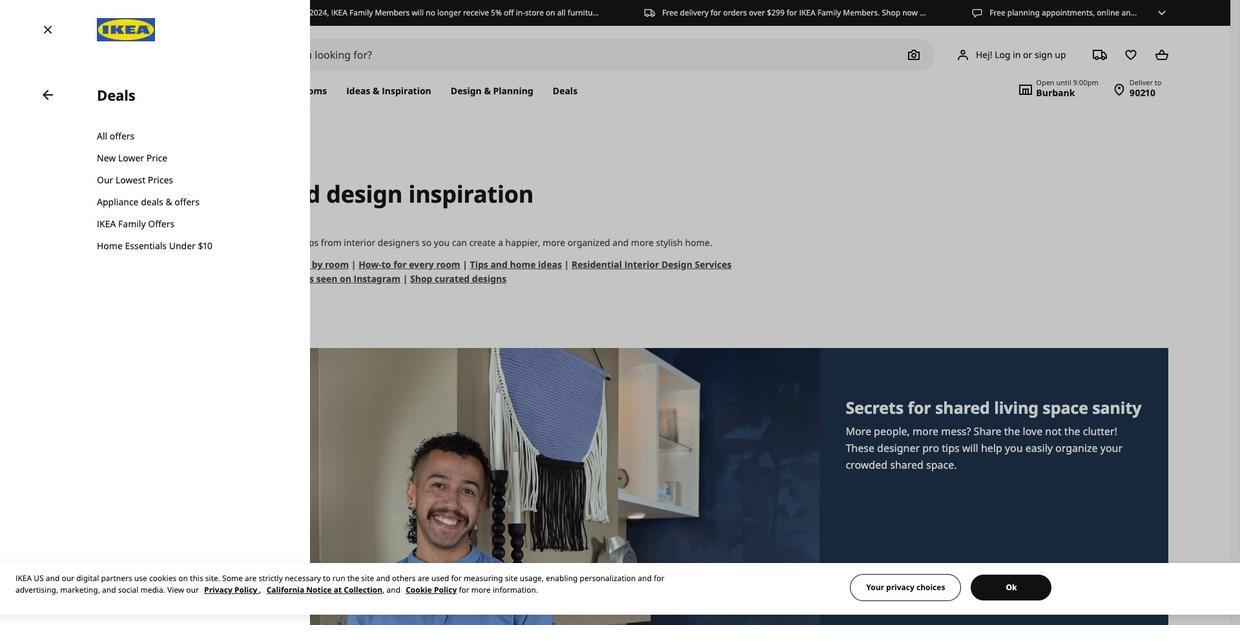 Task type: locate. For each thing, give the bounding box(es) containing it.
& left planning
[[484, 85, 491, 97]]

new lower price link
[[97, 147, 264, 169]]

0 horizontal spatial inspiration
[[205, 236, 250, 249]]

to right deliver
[[1155, 78, 1162, 87]]

1 horizontal spatial &
[[373, 85, 379, 97]]

deals right planning
[[553, 85, 577, 97]]

offers right all at left
[[110, 130, 135, 142]]

ideas by room | how-to for every room | tips and home ideas | residential interior design services as seen on instagram | shop curated designs
[[285, 258, 732, 285]]

0 vertical spatial design
[[451, 85, 482, 97]]

2 room from the left
[[436, 258, 460, 271]]

deals
[[553, 85, 577, 97], [97, 85, 135, 105]]

1 vertical spatial home
[[510, 258, 536, 271]]

None search field
[[215, 39, 935, 71]]

ikea inside ikea us and our digital partners use cookies on this site. some are strictly necessary to run the site and others are used for measuring site usage, enabling personalization and for advertising, marketing, and social media. view our
[[16, 573, 32, 584]]

family
[[118, 218, 146, 230]]

1 horizontal spatial home
[[510, 258, 536, 271]]

track order image
[[1087, 42, 1113, 68]]

1 horizontal spatial are
[[418, 573, 429, 584]]

more down measuring on the left of the page
[[471, 585, 491, 595]]

services
[[695, 258, 732, 271]]

and inside ideas by room | how-to for every room | tips and home ideas | residential interior design services as seen on instagram | shop curated designs
[[490, 258, 508, 271]]

0 horizontal spatial &
[[166, 196, 172, 208]]

choices
[[916, 582, 945, 593]]

price
[[146, 152, 167, 164]]

1 horizontal spatial inspiration
[[408, 178, 534, 210]]

ikea
[[97, 218, 116, 230], [16, 573, 32, 584]]

0 horizontal spatial policy
[[234, 585, 257, 595]]

on right seen in the left top of the page
[[340, 273, 351, 285]]

home down happier,
[[510, 258, 536, 271]]

and
[[277, 178, 320, 210], [253, 236, 269, 249], [613, 236, 629, 249], [490, 258, 508, 271], [46, 573, 60, 584], [376, 573, 390, 584], [638, 573, 652, 584], [102, 585, 116, 595], [387, 585, 400, 595]]

rooms link
[[287, 78, 337, 105]]

to up california notice at collection link
[[323, 573, 330, 584]]

room
[[325, 258, 349, 271], [436, 258, 460, 271]]

1 horizontal spatial deals
[[553, 85, 577, 97]]

for right used
[[451, 573, 462, 584]]

offers
[[110, 130, 135, 142], [175, 196, 199, 208]]

1 horizontal spatial on
[[340, 273, 351, 285]]

0 horizontal spatial design
[[451, 85, 482, 97]]

90210
[[1129, 87, 1156, 99]]

0 vertical spatial our
[[62, 573, 74, 584]]

deals
[[141, 196, 163, 208]]

1 horizontal spatial home
[[136, 178, 205, 210]]

some
[[222, 573, 243, 584]]

1 horizontal spatial ideas
[[538, 258, 562, 271]]

0 horizontal spatial our
[[62, 573, 74, 584]]

0 horizontal spatial to
[[323, 573, 330, 584]]

privacy policy link
[[204, 585, 259, 595]]

1 horizontal spatial design
[[661, 258, 692, 271]]

1 vertical spatial ideas
[[285, 258, 309, 271]]

home inside ideas by room | how-to for every room | tips and home ideas | residential interior design services as seen on instagram | shop curated designs
[[510, 258, 536, 271]]

ikea left the us
[[16, 573, 32, 584]]

0 horizontal spatial ideas
[[211, 178, 271, 210]]

offers
[[148, 218, 175, 230]]

design left planning
[[451, 85, 482, 97]]

0 vertical spatial ideas
[[346, 85, 370, 97]]

ideas right rooms
[[346, 85, 370, 97]]

0 vertical spatial offers
[[110, 130, 135, 142]]

9:00pm
[[1073, 78, 1098, 87]]

others
[[392, 573, 416, 584]]

run
[[332, 573, 345, 584]]

burbank
[[1036, 87, 1075, 99]]

2 vertical spatial to
[[323, 573, 330, 584]]

home down ikea family offers link
[[178, 236, 202, 249]]

essentials
[[125, 240, 167, 252]]

on inside ikea us and our digital partners use cookies on this site. some are strictly necessary to run the site and others are used for measuring site usage, enabling personalization and for advertising, marketing, and social media. view our
[[178, 573, 188, 584]]

0 horizontal spatial home
[[178, 236, 202, 249]]

0 horizontal spatial home
[[97, 240, 123, 252]]

home essentials under $10 link
[[97, 235, 264, 257]]

for
[[393, 258, 407, 271], [451, 573, 462, 584], [654, 573, 664, 584], [459, 585, 469, 595]]

home inside submenu for deals element
[[97, 240, 123, 252]]

interior
[[624, 258, 659, 271]]

media.
[[140, 585, 165, 595]]

0 horizontal spatial site
[[361, 573, 374, 584]]

policy down used
[[434, 585, 457, 595]]

ideas & inspiration link
[[337, 78, 441, 105]]

1 vertical spatial on
[[178, 573, 188, 584]]

0 horizontal spatial on
[[178, 573, 188, 584]]

site up information.
[[505, 573, 518, 584]]

2 horizontal spatial &
[[484, 85, 491, 97]]

social
[[118, 585, 138, 595]]

0 horizontal spatial ,
[[259, 585, 261, 595]]

appliance
[[97, 196, 139, 208]]

ideas for ideas by room | how-to for every room | tips and home ideas | residential interior design services as seen on instagram | shop curated designs
[[285, 258, 309, 271]]

prices
[[148, 174, 173, 186]]

home.
[[685, 236, 712, 249]]

1 vertical spatial ikea
[[16, 573, 32, 584]]

| up as seen on instagram link
[[351, 258, 356, 271]]

us
[[34, 573, 44, 584]]

for left every
[[393, 258, 407, 271]]

1 horizontal spatial ,
[[382, 585, 385, 595]]

collection
[[344, 585, 382, 595]]

more up interior
[[631, 236, 654, 249]]

2 site from the left
[[505, 573, 518, 584]]

a
[[498, 236, 503, 249]]

inspiration up create
[[408, 178, 534, 210]]

to up instagram
[[382, 258, 391, 271]]

1 vertical spatial to
[[382, 258, 391, 271]]

1 horizontal spatial ikea
[[97, 218, 116, 230]]

1 horizontal spatial room
[[436, 258, 460, 271]]

more
[[543, 236, 565, 249], [631, 236, 654, 249], [471, 585, 491, 595]]

1 vertical spatial home
[[97, 240, 123, 252]]

open until 9:00pm burbank
[[1036, 78, 1098, 99]]

1 vertical spatial our
[[186, 585, 199, 595]]

and up designs at the left of page
[[490, 258, 508, 271]]

site.
[[205, 573, 220, 584]]

2 horizontal spatial to
[[1155, 78, 1162, 87]]

policy down some
[[234, 585, 257, 595]]

this
[[190, 573, 203, 584]]

or
[[1023, 48, 1032, 61]]

ideas by room link
[[285, 258, 349, 271]]

1 vertical spatial ideas
[[538, 258, 562, 271]]

are
[[245, 573, 257, 584], [418, 573, 429, 584]]

lowest
[[116, 174, 145, 186]]

you
[[434, 236, 450, 249]]

offers down our lowest prices link
[[175, 196, 199, 208]]

ideas
[[211, 178, 271, 210], [538, 258, 562, 271]]

0 horizontal spatial offers
[[110, 130, 135, 142]]

1 horizontal spatial policy
[[434, 585, 457, 595]]

at
[[334, 585, 342, 595]]

1 are from the left
[[245, 573, 257, 584]]

how-to for every room link
[[359, 258, 460, 271]]

by
[[312, 258, 323, 271]]

to inside 'deliver to 90210'
[[1155, 78, 1162, 87]]

design down stylish
[[661, 258, 692, 271]]

deliver
[[1129, 78, 1153, 87]]

home
[[136, 178, 205, 210], [97, 240, 123, 252]]

1 vertical spatial offers
[[175, 196, 199, 208]]

tips
[[470, 258, 488, 271]]

and up interior
[[613, 236, 629, 249]]

0 horizontal spatial are
[[245, 573, 257, 584]]

0 vertical spatial home
[[178, 236, 202, 249]]

0 vertical spatial to
[[1155, 78, 1162, 87]]

, left cookie
[[382, 585, 385, 595]]

ikea inside submenu for deals element
[[97, 218, 116, 230]]

for inside ideas by room | how-to for every room | tips and home ideas | residential interior design services as seen on instagram | shop curated designs
[[393, 258, 407, 271]]

usage,
[[520, 573, 544, 584]]

to inside ideas by room | how-to for every room | tips and home ideas | residential interior design services as seen on instagram | shop curated designs
[[382, 258, 391, 271]]

tips and home ideas link
[[470, 258, 562, 271]]

inspiration right under
[[205, 236, 250, 249]]

& for ideas
[[373, 85, 379, 97]]

on
[[340, 273, 351, 285], [178, 573, 188, 584]]

2 horizontal spatial more
[[631, 236, 654, 249]]

on left this
[[178, 573, 188, 584]]

1 horizontal spatial site
[[505, 573, 518, 584]]

cookies
[[149, 573, 176, 584]]

as
[[303, 273, 314, 285]]

and right personalization
[[638, 573, 652, 584]]

more right happier,
[[543, 236, 565, 249]]

california notice at collection link
[[267, 585, 382, 595]]

& left inspiration
[[373, 85, 379, 97]]

tips
[[303, 236, 319, 249]]

, down "strictly"
[[259, 585, 261, 595]]

stylish
[[656, 236, 683, 249]]

0 vertical spatial ikea
[[97, 218, 116, 230]]

0 horizontal spatial room
[[325, 258, 349, 271]]

are right some
[[245, 573, 257, 584]]

1 horizontal spatial ideas
[[346, 85, 370, 97]]

ideas inside ideas by room | how-to for every room | tips and home ideas | residential interior design services as seen on instagram | shop curated designs
[[285, 258, 309, 271]]

our down this
[[186, 585, 199, 595]]

ikea down appliance
[[97, 218, 116, 230]]

view
[[167, 585, 184, 595]]

0 horizontal spatial ideas
[[285, 258, 309, 271]]

ideas down happier,
[[538, 258, 562, 271]]

& right deals
[[166, 196, 172, 208]]

are up cookie
[[418, 573, 429, 584]]

1 vertical spatial design
[[661, 258, 692, 271]]

ikea logotype, go to start page image
[[97, 18, 155, 41]]

ideas
[[346, 85, 370, 97], [285, 258, 309, 271]]

ideas up $10 at the left top of page
[[211, 178, 271, 210]]

on inside ideas by room | how-to for every room | tips and home ideas | residential interior design services as seen on instagram | shop curated designs
[[340, 273, 351, 285]]

up
[[1055, 48, 1066, 61]]

&
[[373, 85, 379, 97], [484, 85, 491, 97], [166, 196, 172, 208]]

1 horizontal spatial to
[[382, 258, 391, 271]]

0 horizontal spatial ikea
[[16, 573, 32, 584]]

0 vertical spatial home
[[136, 178, 205, 210]]

ideas up as
[[285, 258, 309, 271]]

site
[[361, 573, 374, 584], [505, 573, 518, 584]]

site up privacy policy , california notice at collection , and cookie policy for more information.
[[361, 573, 374, 584]]

| left tips
[[463, 258, 468, 271]]

ikea for ikea family offers
[[97, 218, 116, 230]]

the
[[347, 573, 359, 584]]

0 vertical spatial on
[[340, 273, 351, 285]]

deals left products
[[97, 85, 135, 105]]

room up seen in the left top of the page
[[325, 258, 349, 271]]

room up curated
[[436, 258, 460, 271]]

our up marketing,
[[62, 573, 74, 584]]

notice
[[306, 585, 332, 595]]



Task type: describe. For each thing, give the bounding box(es) containing it.
rooms
[[296, 85, 327, 97]]

hej! log in or sign up link
[[940, 42, 1082, 68]]

0 vertical spatial ideas
[[211, 178, 271, 210]]

get
[[136, 236, 151, 249]]

and right the us
[[46, 573, 60, 584]]

get fresh home inspiration and helpful tips from interior designers so you can create a happier, more organized and more stylish home.
[[136, 236, 712, 249]]

use
[[134, 573, 147, 584]]

home essentials under $10
[[97, 240, 212, 252]]

privacy
[[204, 585, 232, 595]]

1 horizontal spatial offers
[[175, 196, 199, 208]]

home for home essentials under $10
[[97, 240, 123, 252]]

shop
[[410, 273, 432, 285]]

products
[[136, 85, 176, 97]]

create
[[469, 236, 496, 249]]

submenu for deals element
[[97, 105, 264, 278]]

ikea family offers
[[97, 218, 175, 230]]

home ideas and design inspiration
[[136, 178, 534, 210]]

until
[[1056, 78, 1071, 87]]

1 room from the left
[[325, 258, 349, 271]]

ikea for ikea us and our digital partners use cookies on this site. some are strictly necessary to run the site and others are used for measuring site usage, enabling personalization and for advertising, marketing, and social media. view our
[[16, 573, 32, 584]]

ideas for ideas & inspiration
[[346, 85, 370, 97]]

1 site from the left
[[361, 573, 374, 584]]

ok button
[[971, 575, 1052, 601]]

your
[[866, 582, 884, 593]]

lower
[[118, 152, 144, 164]]

seen
[[316, 273, 337, 285]]

measuring
[[464, 573, 503, 584]]

inspiration
[[382, 85, 431, 97]]

1 , from the left
[[259, 585, 261, 595]]

ikea family offers link
[[97, 213, 264, 235]]

ideas inside ideas by room | how-to for every room | tips and home ideas | residential interior design services as seen on instagram | shop curated designs
[[538, 258, 562, 271]]

$10
[[198, 240, 212, 252]]

2 are from the left
[[418, 573, 429, 584]]

& inside submenu for deals element
[[166, 196, 172, 208]]

to inside ikea us and our digital partners use cookies on this site. some are strictly necessary to run the site and others are used for measuring site usage, enabling personalization and for advertising, marketing, and social media. view our
[[323, 573, 330, 584]]

privacy
[[886, 582, 914, 593]]

appliance deals & offers link
[[97, 191, 264, 213]]

your privacy choices button
[[850, 574, 961, 601]]

cookie
[[406, 585, 432, 595]]

strictly
[[259, 573, 283, 584]]

planning
[[493, 85, 533, 97]]

| left residential
[[564, 258, 569, 271]]

as seen on instagram link
[[303, 273, 400, 285]]

1 horizontal spatial more
[[543, 236, 565, 249]]

deals link
[[543, 78, 587, 105]]

home for home ideas and design inspiration
[[136, 178, 205, 210]]

and down partners
[[102, 585, 116, 595]]

partners
[[101, 573, 132, 584]]

so
[[422, 236, 432, 249]]

marketing,
[[60, 585, 100, 595]]

2 policy from the left
[[434, 585, 457, 595]]

and down others
[[387, 585, 400, 595]]

and up tips at the top
[[277, 178, 320, 210]]

sign
[[1035, 48, 1053, 61]]

| down how-to for every room link
[[403, 273, 408, 285]]

every
[[409, 258, 434, 271]]

1 vertical spatial inspiration
[[205, 236, 250, 249]]

products link
[[136, 78, 186, 105]]

necessary
[[285, 573, 321, 584]]

2 , from the left
[[382, 585, 385, 595]]

designs
[[472, 273, 507, 285]]

& for design
[[484, 85, 491, 97]]

our lowest prices link
[[97, 169, 264, 191]]

all
[[97, 130, 107, 142]]

new
[[97, 152, 116, 164]]

0 horizontal spatial deals
[[97, 85, 135, 105]]

privacy policy , california notice at collection , and cookie policy for more information.
[[204, 585, 538, 595]]

advertising,
[[16, 585, 58, 595]]

personalization
[[580, 573, 636, 584]]

for down measuring on the left of the page
[[459, 585, 469, 595]]

and up privacy policy , california notice at collection , and cookie policy for more information.
[[376, 573, 390, 584]]

design & planning
[[451, 85, 533, 97]]

instagram
[[354, 273, 400, 285]]

for right personalization
[[654, 573, 664, 584]]

can
[[452, 236, 467, 249]]

shopping bag image
[[1149, 42, 1175, 68]]

digital
[[76, 573, 99, 584]]

california
[[267, 585, 304, 595]]

0 vertical spatial inspiration
[[408, 178, 534, 210]]

from
[[321, 236, 341, 249]]

organized
[[568, 236, 610, 249]]

used
[[431, 573, 449, 584]]

our
[[97, 174, 113, 186]]

ikea us and our digital partners use cookies on this site. some are strictly necessary to run the site and others are used for measuring site usage, enabling personalization and for advertising, marketing, and social media. view our
[[16, 573, 664, 595]]

log
[[995, 48, 1011, 61]]

helpful
[[271, 236, 301, 249]]

fresh
[[154, 236, 175, 249]]

and left helpful
[[253, 236, 269, 249]]

residential interior design services link
[[572, 258, 732, 271]]

hej! log in or sign up
[[976, 48, 1066, 61]]

appliance deals & offers
[[97, 196, 199, 208]]

design inside ideas by room | how-to for every room | tips and home ideas | residential interior design services as seen on instagram | shop curated designs
[[661, 258, 692, 271]]

enabling
[[546, 573, 578, 584]]

hej!
[[976, 48, 992, 61]]

0 horizontal spatial more
[[471, 585, 491, 595]]

your privacy choices
[[866, 582, 945, 593]]

design
[[326, 178, 403, 210]]

1 horizontal spatial our
[[186, 585, 199, 595]]

design & planning link
[[441, 78, 543, 105]]

information.
[[493, 585, 538, 595]]

designers
[[378, 236, 419, 249]]

new lower price
[[97, 152, 167, 164]]

1 policy from the left
[[234, 585, 257, 595]]

cookie policy link
[[406, 585, 457, 595]]

favorites image
[[1118, 42, 1144, 68]]



Task type: vqa. For each thing, say whether or not it's contained in the screenshot.
Are to the left
yes



